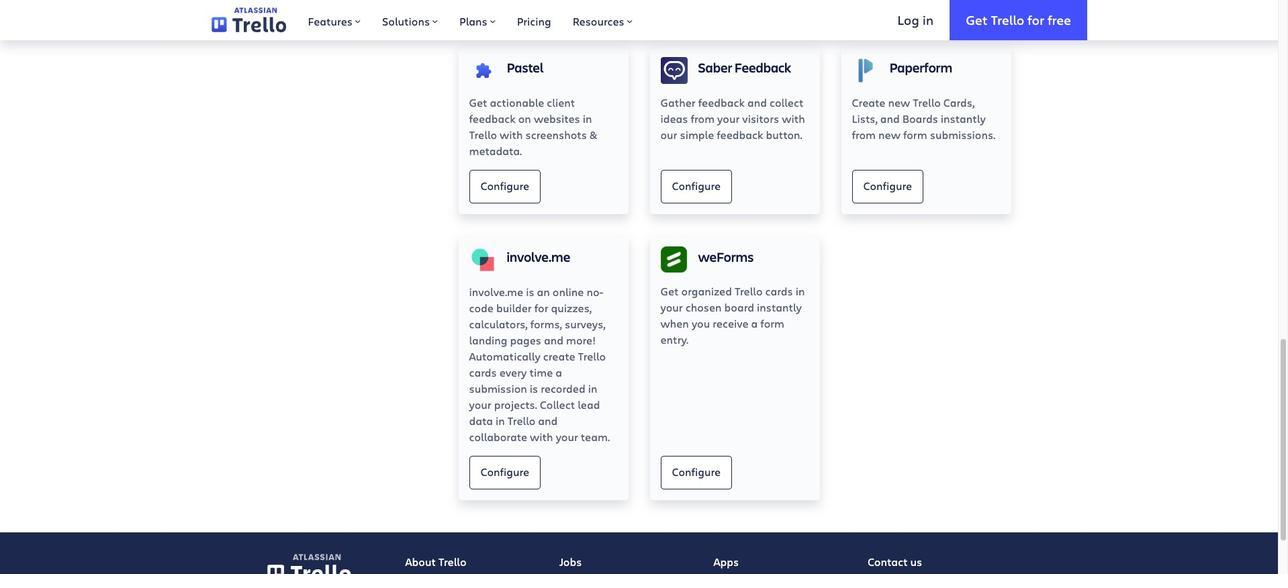 Task type: describe. For each thing, give the bounding box(es) containing it.
with for pastel
[[500, 128, 523, 142]]

learn
[[272, 12, 294, 23]]

websites
[[534, 112, 580, 126]]

surveys,
[[565, 317, 606, 331]]

trello right the 'about'
[[439, 555, 467, 569]]

instantly inside create new trello cards, lists, and boards instantly from new form submissions.
[[941, 112, 986, 126]]

and up create
[[544, 333, 564, 347]]

create new trello cards, lists, and boards instantly from new form submissions.
[[852, 95, 996, 142]]

trello left free
[[991, 11, 1025, 28]]

plans
[[460, 14, 488, 28]]

entry.
[[661, 333, 689, 347]]

involve.me for involve.me
[[507, 248, 571, 266]]

developers
[[356, 12, 398, 23]]

trello inside get organized trello cards in your chosen board instantly when you receive a form entry.
[[735, 284, 763, 298]]

recorded
[[541, 382, 586, 396]]

when
[[661, 317, 689, 331]]

create
[[852, 95, 886, 110]]

apps link
[[703, 544, 857, 575]]

involve.me is an online no- code builder for quizzes, calculators, forms, surveys, landing pages and more! automatically create trello cards every time a submission is recorded in your projects. collect lead data in trello and collaborate with your team.
[[469, 285, 610, 444]]

trello down projects.
[[508, 414, 536, 428]]

on
[[519, 112, 531, 126]]

button.
[[766, 128, 803, 142]]

get organized trello cards in your chosen board instantly when you receive a form entry.
[[661, 284, 805, 347]]

pages
[[510, 333, 542, 347]]

configure for weforms
[[672, 465, 721, 479]]

cards inside 'involve.me is an online no- code builder for quizzes, calculators, forms, surveys, landing pages and more! automatically create trello cards every time a submission is recorded in your projects. collect lead data in trello and collaborate with your team.'
[[469, 366, 497, 380]]

get actionable client feedback on websites in trello with screenshots & metadata.
[[469, 95, 598, 158]]

free
[[1048, 11, 1072, 28]]

about
[[296, 12, 318, 23]]

in inside get organized trello cards in your chosen board instantly when you receive a form entry.
[[796, 284, 805, 298]]

about
[[406, 555, 436, 569]]

trello inside get actionable client feedback on websites in trello with screenshots & metadata.
[[469, 128, 497, 142]]

code
[[469, 301, 494, 315]]

pastel
[[507, 58, 544, 77]]

your inside get organized trello cards in your chosen board instantly when you receive a form entry.
[[661, 300, 683, 315]]

a inside get organized trello cards in your chosen board instantly when you receive a form entry.
[[752, 317, 758, 331]]

weforms
[[699, 248, 754, 266]]

feedback
[[735, 58, 792, 77]]

feedback inside get actionable client feedback on websites in trello with screenshots & metadata.
[[469, 112, 516, 126]]

paperform
[[890, 58, 953, 77]]

about trello link
[[395, 544, 549, 575]]

for inside get trello for free link
[[1028, 11, 1045, 28]]

and inside "gather feedback and collect ideas from your visitors with our simple feedback button."
[[748, 95, 767, 110]]

apps
[[714, 555, 739, 569]]

us
[[911, 555, 923, 569]]

automatically
[[469, 349, 541, 364]]

screenshots
[[526, 128, 587, 142]]

learn about trello for developers link
[[272, 12, 398, 23]]

in inside log in link
[[923, 11, 934, 28]]

team.
[[581, 430, 610, 444]]

get for pastel
[[469, 95, 488, 110]]

trello down more!
[[578, 349, 606, 364]]

simple
[[680, 128, 714, 142]]

metadata.
[[469, 144, 522, 158]]

configure link for saber feedback
[[661, 170, 733, 204]]

collect
[[770, 95, 804, 110]]

ideas
[[661, 112, 688, 126]]

forms,
[[531, 317, 562, 331]]

with for saber feedback
[[782, 112, 806, 126]]

no-
[[587, 285, 604, 299]]

collect
[[540, 398, 575, 412]]

get trello for free link
[[950, 0, 1088, 40]]

more!
[[566, 333, 596, 347]]

every
[[500, 366, 527, 380]]

jobs
[[560, 555, 582, 569]]

configure for saber feedback
[[672, 179, 721, 193]]

involve.me for involve.me is an online no- code builder for quizzes, calculators, forms, surveys, landing pages and more! automatically create trello cards every time a submission is recorded in your projects. collect lead data in trello and collaborate with your team.
[[469, 285, 524, 299]]

landing
[[469, 333, 508, 347]]

configure link for weforms
[[661, 456, 733, 490]]

cards inside get organized trello cards in your chosen board instantly when you receive a form entry.
[[766, 284, 793, 298]]

board
[[725, 300, 755, 315]]

gather
[[661, 95, 696, 110]]

0 vertical spatial is
[[526, 285, 535, 299]]

pricing
[[517, 14, 552, 28]]

trello inside create new trello cards, lists, and boards instantly from new form submissions.
[[913, 95, 941, 110]]

a inside 'involve.me is an online no- code builder for quizzes, calculators, forms, surveys, landing pages and more! automatically create trello cards every time a submission is recorded in your projects. collect lead data in trello and collaborate with your team.'
[[556, 366, 562, 380]]

plans button
[[449, 0, 506, 40]]

submission
[[469, 382, 527, 396]]

get trello for free
[[966, 11, 1072, 28]]

resources
[[573, 14, 625, 28]]

pricing link
[[506, 0, 562, 40]]



Task type: vqa. For each thing, say whether or not it's contained in the screenshot.
FEATURES
yes



Task type: locate. For each thing, give the bounding box(es) containing it.
get right log in
[[966, 11, 988, 28]]

log
[[898, 11, 920, 28]]

and right lists,
[[881, 112, 900, 126]]

0 horizontal spatial form
[[761, 317, 785, 331]]

2 horizontal spatial with
[[782, 112, 806, 126]]

from down lists,
[[852, 128, 876, 142]]

0 horizontal spatial for
[[343, 12, 354, 23]]

configure link for paperform
[[852, 170, 924, 204]]

configure for involve.me
[[481, 465, 530, 479]]

1 vertical spatial new
[[879, 128, 901, 142]]

contact us link
[[857, 544, 1012, 575]]

0 vertical spatial get
[[966, 11, 988, 28]]

trello right about
[[320, 12, 341, 23]]

1 vertical spatial form
[[761, 317, 785, 331]]

cards
[[766, 284, 793, 298], [469, 366, 497, 380]]

0 vertical spatial cards
[[766, 284, 793, 298]]

feedback down actionable
[[469, 112, 516, 126]]

saber
[[699, 58, 733, 77]]

form inside create new trello cards, lists, and boards instantly from new form submissions.
[[904, 128, 928, 142]]

get inside get actionable client feedback on websites in trello with screenshots & metadata.
[[469, 95, 488, 110]]

from inside "gather feedback and collect ideas from your visitors with our simple feedback button."
[[691, 112, 715, 126]]

involve.me up an
[[507, 248, 571, 266]]

your up data
[[469, 398, 492, 412]]

get up when
[[661, 284, 679, 298]]

0 horizontal spatial from
[[691, 112, 715, 126]]

features
[[308, 14, 353, 28]]

new down create
[[879, 128, 901, 142]]

with inside get actionable client feedback on websites in trello with screenshots & metadata.
[[500, 128, 523, 142]]

2 vertical spatial feedback
[[717, 128, 764, 142]]

and down collect at the left of page
[[538, 414, 558, 428]]

0 vertical spatial new
[[889, 95, 911, 110]]

your left team.
[[556, 430, 578, 444]]

1 horizontal spatial from
[[852, 128, 876, 142]]

1 vertical spatial instantly
[[757, 300, 802, 315]]

and
[[748, 95, 767, 110], [881, 112, 900, 126], [544, 333, 564, 347], [538, 414, 558, 428]]

cards,
[[944, 95, 975, 110]]

1 vertical spatial with
[[500, 128, 523, 142]]

instantly
[[941, 112, 986, 126], [757, 300, 802, 315]]

saber feedback
[[699, 58, 792, 77]]

0 vertical spatial a
[[752, 317, 758, 331]]

with down the collect
[[782, 112, 806, 126]]

1 horizontal spatial cards
[[766, 284, 793, 298]]

0 vertical spatial form
[[904, 128, 928, 142]]

with
[[782, 112, 806, 126], [500, 128, 523, 142], [530, 430, 553, 444]]

instantly up the 'submissions.'
[[941, 112, 986, 126]]

contact
[[868, 555, 908, 569]]

your
[[718, 112, 740, 126], [661, 300, 683, 315], [469, 398, 492, 412], [556, 430, 578, 444]]

lead
[[578, 398, 600, 412]]

configure for pastel
[[481, 179, 530, 193]]

instantly right board
[[757, 300, 802, 315]]

0 vertical spatial with
[[782, 112, 806, 126]]

form inside get organized trello cards in your chosen board instantly when you receive a form entry.
[[761, 317, 785, 331]]

trello up metadata.
[[469, 128, 497, 142]]

new up boards
[[889, 95, 911, 110]]

our
[[661, 128, 678, 142]]

for left free
[[1028, 11, 1045, 28]]

&
[[590, 128, 598, 142]]

0 vertical spatial from
[[691, 112, 715, 126]]

0 horizontal spatial get
[[469, 95, 488, 110]]

involve.me up code
[[469, 285, 524, 299]]

for
[[1028, 11, 1045, 28], [343, 12, 354, 23], [535, 301, 549, 315]]

solutions button
[[372, 0, 449, 40]]

get
[[966, 11, 988, 28], [469, 95, 488, 110], [661, 284, 679, 298]]

1 horizontal spatial instantly
[[941, 112, 986, 126]]

instantly inside get organized trello cards in your chosen board instantly when you receive a form entry.
[[757, 300, 802, 315]]

a down create
[[556, 366, 562, 380]]

atlassian trello image
[[212, 8, 287, 33], [267, 554, 351, 575], [293, 555, 340, 561]]

learn about trello for developers
[[272, 12, 398, 23]]

is
[[526, 285, 535, 299], [530, 382, 538, 396]]

feedback down visitors
[[717, 128, 764, 142]]

configure for paperform
[[864, 179, 913, 193]]

time
[[530, 366, 553, 380]]

client
[[547, 95, 575, 110]]

1 vertical spatial a
[[556, 366, 562, 380]]

resources button
[[562, 0, 644, 40]]

calculators,
[[469, 317, 528, 331]]

1 horizontal spatial for
[[535, 301, 549, 315]]

an
[[537, 285, 550, 299]]

contact us
[[868, 555, 923, 569]]

1 vertical spatial from
[[852, 128, 876, 142]]

quizzes,
[[551, 301, 592, 315]]

1 vertical spatial involve.me
[[469, 285, 524, 299]]

and inside create new trello cards, lists, and boards instantly from new form submissions.
[[881, 112, 900, 126]]

0 vertical spatial instantly
[[941, 112, 986, 126]]

a down board
[[752, 317, 758, 331]]

2 horizontal spatial for
[[1028, 11, 1045, 28]]

involve.me
[[507, 248, 571, 266], [469, 285, 524, 299]]

with down collect at the left of page
[[530, 430, 553, 444]]

solutions
[[382, 14, 430, 28]]

you
[[692, 317, 710, 331]]

projects.
[[494, 398, 537, 412]]

1 horizontal spatial get
[[661, 284, 679, 298]]

actionable
[[490, 95, 545, 110]]

boards
[[903, 112, 939, 126]]

with inside "gather feedback and collect ideas from your visitors with our simple feedback button."
[[782, 112, 806, 126]]

create
[[543, 349, 576, 364]]

receive
[[713, 317, 749, 331]]

involve.me inside 'involve.me is an online no- code builder for quizzes, calculators, forms, surveys, landing pages and more! automatically create trello cards every time a submission is recorded in your projects. collect lead data in trello and collaborate with your team.'
[[469, 285, 524, 299]]

configure link
[[469, 170, 541, 204], [661, 170, 733, 204], [852, 170, 924, 204], [469, 456, 541, 490], [661, 456, 733, 490]]

from inside create new trello cards, lists, and boards instantly from new form submissions.
[[852, 128, 876, 142]]

a
[[752, 317, 758, 331], [556, 366, 562, 380]]

features button
[[297, 0, 372, 40]]

in inside get actionable client feedback on websites in trello with screenshots & metadata.
[[583, 112, 592, 126]]

log in link
[[882, 0, 950, 40]]

configure link for pastel
[[469, 170, 541, 204]]

chosen
[[686, 300, 722, 315]]

for left developers on the top left of page
[[343, 12, 354, 23]]

gather feedback and collect ideas from your visitors with our simple feedback button.
[[661, 95, 806, 142]]

is down time
[[530, 382, 538, 396]]

is left an
[[526, 285, 535, 299]]

from up simple
[[691, 112, 715, 126]]

get left actionable
[[469, 95, 488, 110]]

your inside "gather feedback and collect ideas from your visitors with our simple feedback button."
[[718, 112, 740, 126]]

1 horizontal spatial a
[[752, 317, 758, 331]]

get inside get organized trello cards in your chosen board instantly when you receive a form entry.
[[661, 284, 679, 298]]

visitors
[[743, 112, 780, 126]]

data
[[469, 414, 493, 428]]

with down on
[[500, 128, 523, 142]]

for inside 'involve.me is an online no- code builder for quizzes, calculators, forms, surveys, landing pages and more! automatically create trello cards every time a submission is recorded in your projects. collect lead data in trello and collaborate with your team.'
[[535, 301, 549, 315]]

0 vertical spatial feedback
[[699, 95, 745, 110]]

feedback down saber at right top
[[699, 95, 745, 110]]

trello up boards
[[913, 95, 941, 110]]

form right receive
[[761, 317, 785, 331]]

1 vertical spatial feedback
[[469, 112, 516, 126]]

submissions.
[[931, 128, 996, 142]]

get for weforms
[[661, 284, 679, 298]]

configure link for involve.me
[[469, 456, 541, 490]]

1 horizontal spatial with
[[530, 430, 553, 444]]

organized
[[682, 284, 732, 298]]

configure
[[481, 179, 530, 193], [672, 179, 721, 193], [864, 179, 913, 193], [481, 465, 530, 479], [672, 465, 721, 479]]

builder
[[497, 301, 532, 315]]

1 horizontal spatial form
[[904, 128, 928, 142]]

0 horizontal spatial with
[[500, 128, 523, 142]]

from
[[691, 112, 715, 126], [852, 128, 876, 142]]

online
[[553, 285, 584, 299]]

2 vertical spatial get
[[661, 284, 679, 298]]

1 vertical spatial cards
[[469, 366, 497, 380]]

0 horizontal spatial cards
[[469, 366, 497, 380]]

and up visitors
[[748, 95, 767, 110]]

form down boards
[[904, 128, 928, 142]]

your up when
[[661, 300, 683, 315]]

0 vertical spatial involve.me
[[507, 248, 571, 266]]

jobs link
[[549, 544, 703, 575]]

about trello
[[406, 555, 467, 569]]

2 horizontal spatial get
[[966, 11, 988, 28]]

0 horizontal spatial instantly
[[757, 300, 802, 315]]

trello
[[991, 11, 1025, 28], [320, 12, 341, 23], [913, 95, 941, 110], [469, 128, 497, 142], [735, 284, 763, 298], [578, 349, 606, 364], [508, 414, 536, 428], [439, 555, 467, 569]]

trello up board
[[735, 284, 763, 298]]

new
[[889, 95, 911, 110], [879, 128, 901, 142]]

lists,
[[852, 112, 878, 126]]

1 vertical spatial is
[[530, 382, 538, 396]]

with inside 'involve.me is an online no- code builder for quizzes, calculators, forms, surveys, landing pages and more! automatically create trello cards every time a submission is recorded in your projects. collect lead data in trello and collaborate with your team.'
[[530, 430, 553, 444]]

log in
[[898, 11, 934, 28]]

your left visitors
[[718, 112, 740, 126]]

for down an
[[535, 301, 549, 315]]

collaborate
[[469, 430, 528, 444]]

0 horizontal spatial a
[[556, 366, 562, 380]]

1 vertical spatial get
[[469, 95, 488, 110]]

2 vertical spatial with
[[530, 430, 553, 444]]



